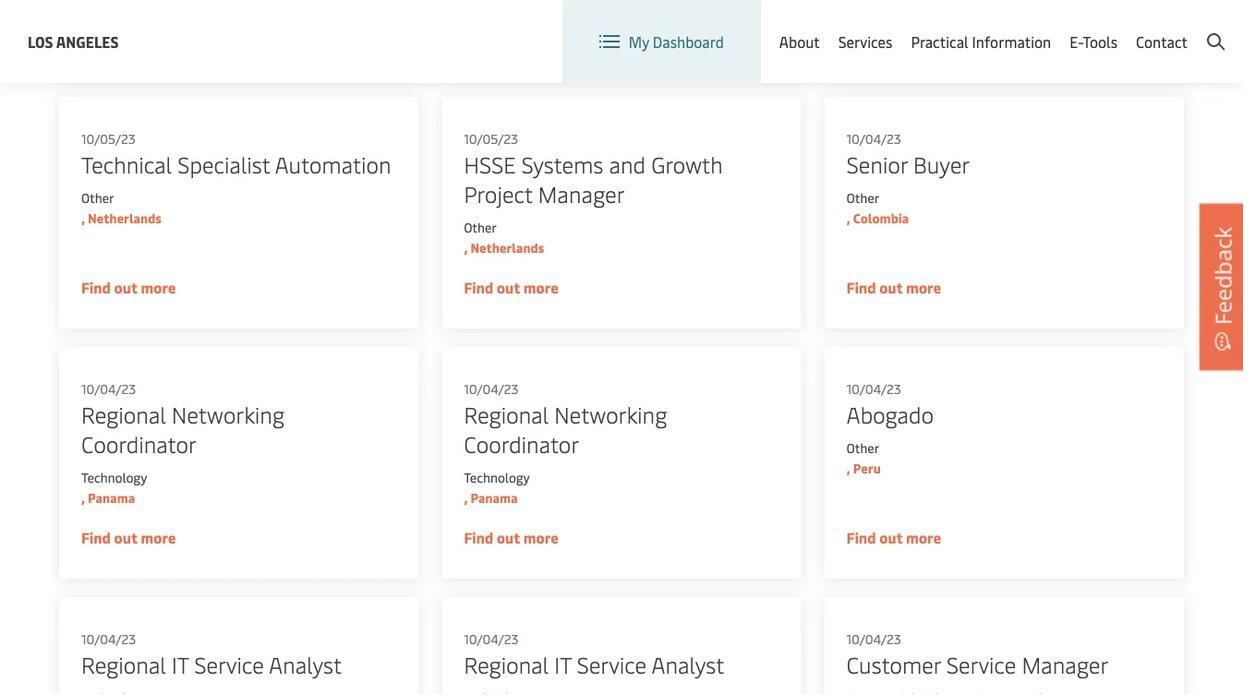 Task type: locate. For each thing, give the bounding box(es) containing it.
other for hsse systems and growth project manager
[[464, 219, 497, 236]]

coordinator
[[81, 429, 197, 459], [464, 429, 580, 459]]

other for abogado
[[847, 439, 880, 457]]

2 horizontal spatial find out more link
[[825, 0, 1184, 79]]

1 horizontal spatial 10/04/23 regional it service analyst
[[464, 631, 725, 680]]

0 vertical spatial netherlands
[[88, 209, 162, 227]]

other inside other , colombia
[[847, 189, 880, 207]]

1 horizontal spatial 10/05/23
[[464, 130, 518, 147]]

dashboard
[[653, 32, 724, 52]]

, inside other , peru
[[847, 460, 851, 477]]

0 horizontal spatial manager
[[538, 179, 625, 209]]

10/04/23
[[847, 130, 902, 147], [81, 380, 136, 398], [464, 380, 519, 398], [847, 380, 902, 398], [81, 631, 136, 648], [464, 631, 519, 648], [847, 631, 902, 648]]

1 horizontal spatial manager
[[1022, 650, 1109, 680]]

other up peru on the right
[[847, 439, 880, 457]]

0 horizontal spatial other , netherlands
[[81, 189, 162, 227]]

10/05/23 up 'hsse'
[[464, 130, 518, 147]]

other
[[81, 189, 114, 207], [847, 189, 880, 207], [464, 219, 497, 236], [847, 439, 880, 457]]

other inside other , peru
[[847, 439, 880, 457]]

other down technical
[[81, 189, 114, 207]]

out
[[114, 27, 137, 47], [497, 27, 520, 47], [880, 27, 903, 47], [114, 278, 137, 298], [497, 278, 520, 298], [880, 278, 903, 298], [114, 528, 137, 548], [497, 528, 520, 548], [880, 528, 903, 548]]

0 horizontal spatial 10/05/23
[[81, 130, 136, 147]]

0 vertical spatial manager
[[538, 179, 625, 209]]

1 horizontal spatial networking
[[555, 400, 668, 430]]

los angeles
[[28, 31, 119, 51]]

angeles
[[56, 31, 119, 51]]

10/04/23 regional it service analyst
[[81, 631, 342, 680], [464, 631, 725, 680]]

,
[[81, 209, 85, 227], [847, 209, 851, 227], [464, 239, 468, 256], [847, 460, 851, 477], [81, 489, 85, 507], [464, 489, 468, 507]]

networking
[[172, 400, 285, 430], [555, 400, 668, 430]]

technical
[[81, 149, 172, 179]]

1 horizontal spatial netherlands
[[471, 239, 544, 256]]

1 technology from the left
[[81, 469, 147, 486]]

netherlands down "project"
[[471, 239, 544, 256]]

1 horizontal spatial analyst
[[652, 650, 725, 680]]

analyst
[[269, 650, 342, 680], [652, 650, 725, 680]]

0 horizontal spatial find out more link
[[59, 0, 419, 79]]

2 find out more link from the left
[[442, 0, 802, 79]]

10/04/23 customer service manager
[[847, 631, 1109, 680]]

1 horizontal spatial other , netherlands
[[464, 219, 544, 256]]

netherlands for hsse systems and growth project manager
[[471, 239, 544, 256]]

2 panama from the left
[[471, 489, 518, 507]]

global
[[921, 17, 963, 37]]

and
[[609, 149, 646, 179]]

practical
[[911, 32, 969, 52]]

1 10/05/23 from the left
[[81, 130, 136, 147]]

e-tools button
[[1070, 0, 1118, 83]]

other , netherlands down "project"
[[464, 219, 544, 256]]

find
[[81, 27, 111, 47], [464, 27, 494, 47], [847, 27, 876, 47], [81, 278, 111, 298], [464, 278, 494, 298], [847, 278, 876, 298], [81, 528, 111, 548], [464, 528, 494, 548], [847, 528, 876, 548]]

abogado
[[847, 400, 934, 430]]

1 horizontal spatial technology
[[464, 469, 530, 486]]

0 horizontal spatial it
[[172, 650, 189, 680]]

technology , panama
[[81, 469, 147, 507], [464, 469, 530, 507]]

technology
[[81, 469, 147, 486], [464, 469, 530, 486]]

account
[[1171, 17, 1225, 37]]

10/04/23 abogado
[[847, 380, 934, 430]]

other , netherlands down technical
[[81, 189, 162, 227]]

panama
[[88, 489, 135, 507], [471, 489, 518, 507]]

0 horizontal spatial netherlands
[[88, 209, 162, 227]]

peru
[[854, 460, 881, 477]]

find out more
[[81, 27, 176, 47], [464, 27, 559, 47], [847, 27, 942, 47], [81, 278, 176, 298], [464, 278, 559, 298], [847, 278, 942, 298], [81, 528, 176, 548], [464, 528, 559, 548], [847, 528, 942, 548]]

2 10/04/23 regional it service analyst from the left
[[464, 631, 725, 680]]

other up colombia
[[847, 189, 880, 207]]

1 horizontal spatial technology , panama
[[464, 469, 530, 507]]

hsse
[[464, 149, 516, 179]]

0 horizontal spatial 10/04/23 regional networking coordinator
[[81, 380, 285, 459]]

it
[[172, 650, 189, 680], [555, 650, 572, 680]]

switch
[[757, 17, 801, 37]]

2 coordinator from the left
[[464, 429, 580, 459]]

netherlands for technical specialist automation
[[88, 209, 162, 227]]

service
[[194, 650, 264, 680], [577, 650, 647, 680], [947, 650, 1017, 680]]

1 horizontal spatial coordinator
[[464, 429, 580, 459]]

regional
[[81, 400, 166, 430], [464, 400, 549, 430], [81, 650, 166, 680], [464, 650, 549, 680]]

10/05/23 for technical
[[81, 130, 136, 147]]

find out more link
[[59, 0, 419, 79], [442, 0, 802, 79], [825, 0, 1184, 79]]

10/04/23 senior buyer
[[847, 130, 971, 179]]

0 horizontal spatial panama
[[88, 489, 135, 507]]

2 technology , panama from the left
[[464, 469, 530, 507]]

, inside other , colombia
[[847, 209, 851, 227]]

0 horizontal spatial service
[[194, 650, 264, 680]]

contact
[[1136, 32, 1188, 52]]

2 it from the left
[[555, 650, 572, 680]]

1 horizontal spatial it
[[555, 650, 572, 680]]

menu
[[967, 17, 1005, 37]]

2 service from the left
[[577, 650, 647, 680]]

10/05/23 inside 10/05/23 technical specialist automation
[[81, 130, 136, 147]]

2 horizontal spatial service
[[947, 650, 1017, 680]]

0 horizontal spatial technology
[[81, 469, 147, 486]]

more
[[141, 27, 176, 47], [524, 27, 559, 47], [906, 27, 942, 47], [141, 278, 176, 298], [524, 278, 559, 298], [906, 278, 942, 298], [141, 528, 176, 548], [524, 528, 559, 548], [906, 528, 942, 548]]

1 technology , panama from the left
[[81, 469, 147, 507]]

2 10/05/23 from the left
[[464, 130, 518, 147]]

10/04/23 regional networking coordinator
[[81, 380, 285, 459], [464, 380, 668, 459]]

contact button
[[1136, 0, 1188, 83]]

1 vertical spatial manager
[[1022, 650, 1109, 680]]

login
[[1076, 17, 1112, 37]]

manager
[[538, 179, 625, 209], [1022, 650, 1109, 680]]

10/05/23 up technical
[[81, 130, 136, 147]]

login / create account
[[1076, 17, 1225, 37]]

my
[[629, 32, 649, 52]]

other down "project"
[[464, 219, 497, 236]]

/
[[1115, 17, 1121, 37]]

10/05/23 inside 10/05/23 hsse systems and growth project manager
[[464, 130, 518, 147]]

netherlands
[[88, 209, 162, 227], [471, 239, 544, 256]]

0 horizontal spatial technology , panama
[[81, 469, 147, 507]]

netherlands down technical
[[88, 209, 162, 227]]

other , netherlands
[[81, 189, 162, 227], [464, 219, 544, 256]]

automation
[[275, 149, 391, 179]]

0 horizontal spatial coordinator
[[81, 429, 197, 459]]

los angeles link
[[28, 30, 119, 53]]

0 horizontal spatial analyst
[[269, 650, 342, 680]]

1 horizontal spatial find out more link
[[442, 0, 802, 79]]

feedback
[[1208, 227, 1238, 325]]

1 horizontal spatial 10/04/23 regional networking coordinator
[[464, 380, 668, 459]]

specialist
[[178, 149, 270, 179]]

3 service from the left
[[947, 650, 1017, 680]]

10/05/23
[[81, 130, 136, 147], [464, 130, 518, 147]]

global menu button
[[880, 0, 1023, 55]]

1 horizontal spatial panama
[[471, 489, 518, 507]]

login / create account link
[[1042, 0, 1225, 55]]

1 vertical spatial netherlands
[[471, 239, 544, 256]]

manager inside 10/05/23 hsse systems and growth project manager
[[538, 179, 625, 209]]

2 networking from the left
[[555, 400, 668, 430]]

0 horizontal spatial 10/04/23 regional it service analyst
[[81, 631, 342, 680]]

manager inside 10/04/23 customer service manager
[[1022, 650, 1109, 680]]

0 horizontal spatial networking
[[172, 400, 285, 430]]

about button
[[780, 0, 820, 83]]

1 horizontal spatial service
[[577, 650, 647, 680]]



Task type: describe. For each thing, give the bounding box(es) containing it.
practical information button
[[911, 0, 1052, 83]]

3 find out more link from the left
[[825, 0, 1184, 79]]

1 service from the left
[[194, 650, 264, 680]]

10/04/23 inside 10/04/23 senior buyer
[[847, 130, 902, 147]]

systems
[[522, 149, 604, 179]]

project
[[464, 179, 533, 209]]

customer
[[847, 650, 941, 680]]

switch location
[[757, 17, 861, 37]]

create
[[1125, 17, 1168, 37]]

other , netherlands for hsse systems and growth project manager
[[464, 219, 544, 256]]

e-tools
[[1070, 32, 1118, 52]]

10/05/23 for hsse
[[464, 130, 518, 147]]

1 find out more link from the left
[[59, 0, 419, 79]]

tools
[[1083, 32, 1118, 52]]

practical information
[[911, 32, 1052, 52]]

feedback button
[[1200, 204, 1244, 371]]

other for senior buyer
[[847, 189, 880, 207]]

information
[[973, 32, 1052, 52]]

location
[[804, 17, 861, 37]]

other , colombia
[[847, 189, 909, 227]]

1 it from the left
[[172, 650, 189, 680]]

growth
[[652, 149, 723, 179]]

other for technical specialist automation
[[81, 189, 114, 207]]

other , peru
[[847, 439, 881, 477]]

1 10/04/23 regional networking coordinator from the left
[[81, 380, 285, 459]]

10/05/23 technical specialist automation
[[81, 130, 391, 179]]

buyer
[[914, 149, 971, 179]]

colombia
[[854, 209, 909, 227]]

1 10/04/23 regional it service analyst from the left
[[81, 631, 342, 680]]

service inside 10/04/23 customer service manager
[[947, 650, 1017, 680]]

services button
[[839, 0, 893, 83]]

other , netherlands for technical specialist automation
[[81, 189, 162, 227]]

1 networking from the left
[[172, 400, 285, 430]]

services
[[839, 32, 893, 52]]

e-
[[1070, 32, 1083, 52]]

los
[[28, 31, 53, 51]]

10/04/23 inside 10/04/23 abogado
[[847, 380, 902, 398]]

10/05/23 hsse systems and growth project manager
[[464, 130, 723, 209]]

about
[[780, 32, 820, 52]]

my dashboard
[[629, 32, 724, 52]]

switch location button
[[727, 17, 861, 37]]

2 analyst from the left
[[652, 650, 725, 680]]

2 10/04/23 regional networking coordinator from the left
[[464, 380, 668, 459]]

10/04/23 inside 10/04/23 customer service manager
[[847, 631, 902, 648]]

1 analyst from the left
[[269, 650, 342, 680]]

2 technology from the left
[[464, 469, 530, 486]]

1 coordinator from the left
[[81, 429, 197, 459]]

senior
[[847, 149, 908, 179]]

1 panama from the left
[[88, 489, 135, 507]]

global menu
[[921, 17, 1005, 37]]

my dashboard button
[[599, 0, 724, 83]]



Task type: vqa. For each thing, say whether or not it's contained in the screenshot.
bottommost how
no



